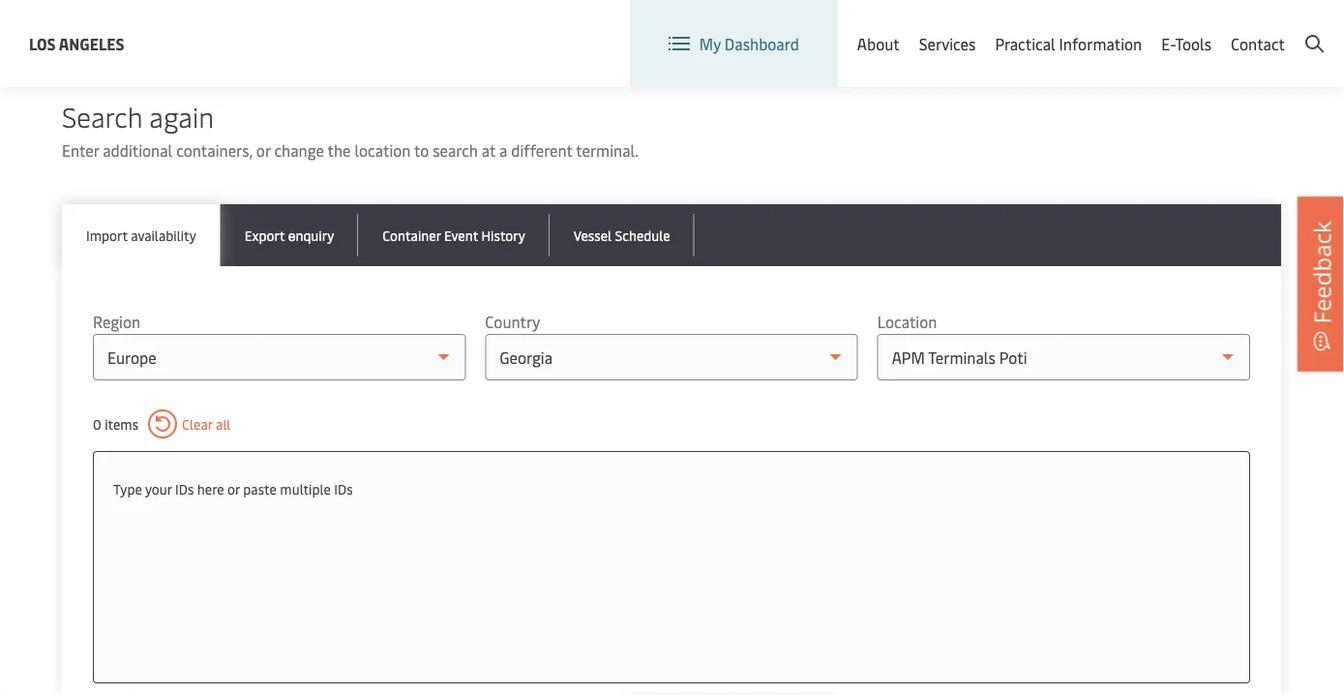 Task type: describe. For each thing, give the bounding box(es) containing it.
different
[[511, 140, 573, 161]]

feedback
[[1306, 221, 1338, 324]]

clear all
[[182, 415, 231, 433]]

dashboard
[[725, 33, 799, 54]]

login
[[1168, 18, 1206, 39]]

region
[[93, 311, 141, 332]]

tab list containing import availability
[[62, 204, 1282, 266]]

0 items
[[93, 415, 139, 433]]

switch location
[[834, 18, 943, 39]]

login / create account link
[[1132, 0, 1324, 57]]

about button
[[858, 0, 900, 87]]

terminal.
[[576, 140, 639, 161]]

the
[[328, 140, 351, 161]]

export
[[245, 226, 285, 244]]

about
[[858, 33, 900, 54]]

or inside 'search again enter additional containers, or change the location to search at a different terminal.'
[[256, 140, 271, 161]]

angeles
[[59, 33, 124, 54]]

switch
[[834, 18, 880, 39]]

global menu
[[1005, 18, 1093, 39]]

contact
[[1231, 33, 1286, 54]]

availability
[[131, 226, 196, 244]]

switch location button
[[803, 18, 943, 39]]

practical
[[996, 33, 1056, 54]]

enter
[[62, 140, 99, 161]]

import availability
[[86, 226, 196, 244]]

here
[[197, 479, 224, 498]]

1 ids from the left
[[175, 479, 194, 498]]

global menu button
[[963, 0, 1113, 58]]

information
[[1060, 33, 1143, 54]]

los angeles
[[29, 33, 124, 54]]

clear
[[182, 415, 213, 433]]

practical information
[[996, 33, 1143, 54]]

a
[[500, 140, 508, 161]]

0
[[93, 415, 101, 433]]

2 ids from the left
[[334, 479, 353, 498]]

location
[[355, 140, 411, 161]]

container
[[383, 226, 441, 244]]

container event history
[[383, 226, 525, 244]]

additional
[[103, 140, 173, 161]]

multiple
[[280, 479, 331, 498]]

search again enter additional containers, or change the location to search at a different terminal.
[[62, 97, 639, 161]]

export еnquiry
[[245, 226, 334, 244]]

menu
[[1054, 18, 1093, 39]]

services button
[[919, 0, 976, 87]]

location inside "button"
[[884, 18, 943, 39]]

items
[[105, 415, 139, 433]]

los
[[29, 33, 56, 54]]



Task type: vqa. For each thing, say whether or not it's contained in the screenshot.
Vessel Handling
no



Task type: locate. For each thing, give the bounding box(es) containing it.
tools
[[1176, 33, 1212, 54]]

global
[[1005, 18, 1050, 39]]

my
[[700, 33, 721, 54]]

los angeles link
[[29, 31, 124, 56]]

1 horizontal spatial ids
[[334, 479, 353, 498]]

vessel
[[574, 226, 612, 244]]

search
[[433, 140, 478, 161]]

services
[[919, 33, 976, 54]]

import
[[86, 226, 128, 244]]

all
[[216, 415, 231, 433]]

change
[[274, 140, 324, 161]]

to
[[414, 140, 429, 161]]

0 vertical spatial location
[[884, 18, 943, 39]]

my dashboard
[[700, 33, 799, 54]]

at
[[482, 140, 496, 161]]

vessel schedule
[[574, 226, 671, 244]]

ids right multiple
[[334, 479, 353, 498]]

None text field
[[113, 471, 1230, 506]]

feedback button
[[1298, 197, 1344, 371]]

export еnquiry button
[[220, 204, 358, 266]]

e-tools button
[[1162, 0, 1212, 87]]

0 horizontal spatial or
[[228, 479, 240, 498]]

event
[[444, 226, 478, 244]]

schedule
[[615, 226, 671, 244]]

or left change
[[256, 140, 271, 161]]

еnquiry
[[288, 226, 334, 244]]

1 vertical spatial location
[[878, 311, 938, 332]]

your
[[145, 479, 172, 498]]

clear all button
[[148, 410, 231, 439]]

create
[[1219, 18, 1264, 39]]

contact button
[[1231, 0, 1286, 87]]

1 horizontal spatial or
[[256, 140, 271, 161]]

vessel schedule button
[[550, 204, 695, 266]]

login / create account
[[1168, 18, 1324, 39]]

containers,
[[176, 140, 253, 161]]

location
[[884, 18, 943, 39], [878, 311, 938, 332]]

search
[[62, 97, 143, 134]]

or right here
[[228, 479, 240, 498]]

container event history button
[[358, 204, 550, 266]]

practical information button
[[996, 0, 1143, 87]]

0 vertical spatial or
[[256, 140, 271, 161]]

import availability button
[[62, 204, 220, 266]]

tab list
[[62, 204, 1282, 266]]

my dashboard button
[[669, 0, 799, 87]]

ids
[[175, 479, 194, 498], [334, 479, 353, 498]]

or
[[256, 140, 271, 161], [228, 479, 240, 498]]

again
[[149, 97, 214, 134]]

type your ids here or paste multiple ids
[[113, 479, 353, 498]]

account
[[1267, 18, 1324, 39]]

ids right your
[[175, 479, 194, 498]]

history
[[482, 226, 525, 244]]

e-tools
[[1162, 33, 1212, 54]]

e-
[[1162, 33, 1176, 54]]

country
[[485, 311, 540, 332]]

0 horizontal spatial ids
[[175, 479, 194, 498]]

paste
[[243, 479, 277, 498]]

type
[[113, 479, 142, 498]]

1 vertical spatial or
[[228, 479, 240, 498]]

/
[[1209, 18, 1215, 39]]



